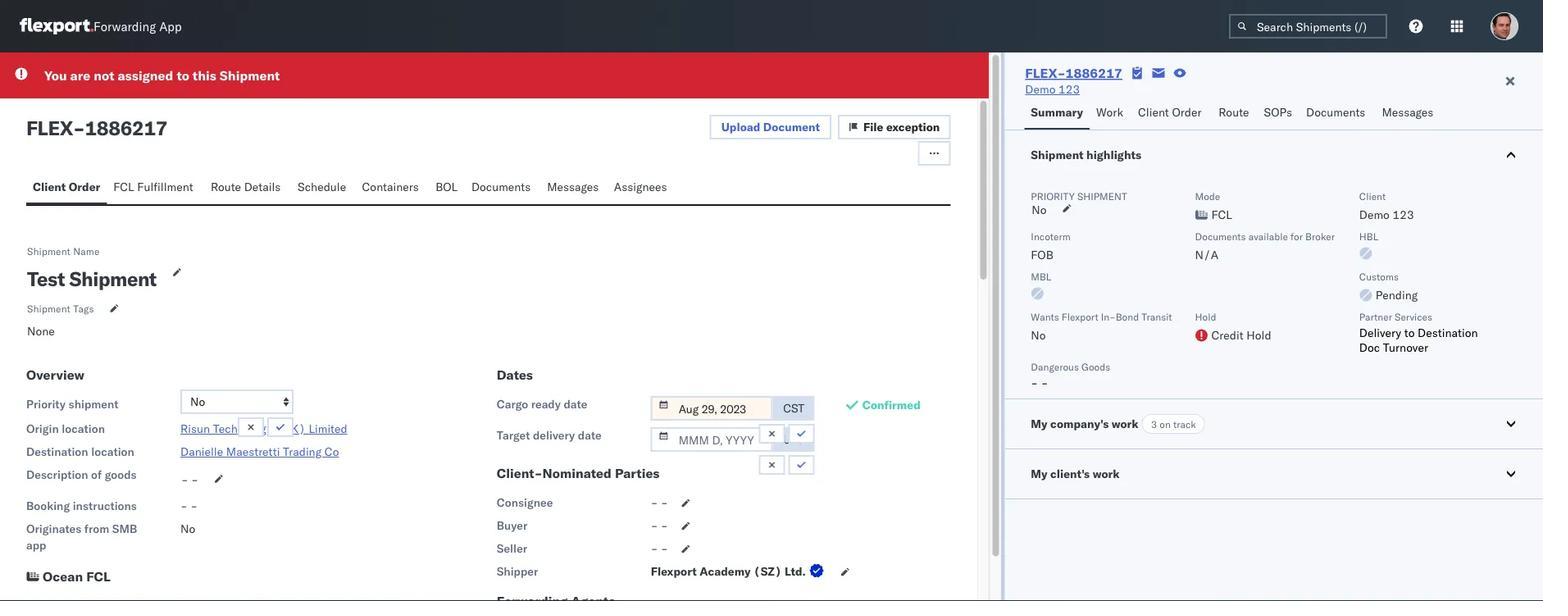 Task type: vqa. For each thing, say whether or not it's contained in the screenshot.
demo 123
yes



Task type: describe. For each thing, give the bounding box(es) containing it.
co
[[325, 445, 339, 459]]

cargo
[[497, 397, 528, 411]]

mbl
[[1031, 270, 1052, 283]]

this
[[193, 67, 216, 84]]

fcl fulfillment
[[113, 180, 193, 194]]

buyer
[[497, 518, 528, 533]]

highlights
[[1087, 148, 1142, 162]]

0 vertical spatial 123
[[1059, 82, 1080, 96]]

client-
[[497, 465, 543, 481]]

pending
[[1376, 288, 1418, 302]]

demo inside the 'client demo 123 incoterm fob'
[[1360, 208, 1390, 222]]

broker
[[1306, 230, 1335, 242]]

0 vertical spatial no
[[1032, 203, 1047, 217]]

documents inside 'documents available for broker n/a'
[[1195, 230, 1246, 242]]

of
[[91, 468, 102, 482]]

destination inside partner services delivery to destination doc turnover dangerous goods - -
[[1418, 326, 1478, 340]]

summary button
[[1025, 98, 1090, 130]]

track
[[1174, 418, 1196, 430]]

work
[[1097, 105, 1124, 119]]

not
[[94, 67, 114, 84]]

company's
[[1051, 417, 1109, 431]]

target
[[497, 428, 530, 442]]

date for target delivery date
[[578, 428, 602, 442]]

route details button
[[204, 172, 291, 204]]

mode
[[1195, 190, 1221, 202]]

0 vertical spatial documents button
[[1300, 98, 1376, 130]]

my company's work
[[1031, 417, 1139, 431]]

1 vertical spatial 1886217
[[85, 116, 168, 140]]

dates
[[497, 367, 533, 383]]

risun
[[180, 422, 210, 436]]

ltd.
[[785, 564, 806, 579]]

flex
[[26, 116, 73, 140]]

0 horizontal spatial client
[[33, 180, 66, 194]]

danielle maestretti trading co
[[180, 445, 339, 459]]

1 mmm d, yyyy text field from the top
[[651, 396, 773, 421]]

0 vertical spatial hold
[[1195, 310, 1217, 323]]

shipment highlights
[[1031, 148, 1142, 162]]

delivery
[[1360, 326, 1402, 340]]

fcl fulfillment button
[[107, 172, 204, 204]]

risun technology (hk) limited link
[[180, 422, 347, 436]]

none
[[27, 324, 55, 338]]

flex-1886217 link
[[1025, 65, 1123, 81]]

assignees
[[614, 180, 667, 194]]

0 vertical spatial client order
[[1138, 105, 1202, 119]]

route for route
[[1219, 105, 1250, 119]]

0 horizontal spatial demo
[[1025, 82, 1056, 96]]

origin location
[[26, 422, 105, 436]]

(hk)
[[275, 422, 306, 436]]

booking instructions
[[26, 499, 137, 513]]

description
[[26, 468, 88, 482]]

demo 123 link
[[1025, 81, 1080, 98]]

fcl for fcl
[[1212, 208, 1233, 222]]

hbl
[[1360, 230, 1379, 242]]

in-
[[1101, 310, 1116, 323]]

client-nominated parties
[[497, 465, 660, 481]]

Search Shipments (/) text field
[[1229, 14, 1388, 39]]

demo 123
[[1025, 82, 1080, 96]]

target delivery date
[[497, 428, 602, 442]]

customs
[[1360, 270, 1399, 283]]

cargo ready date
[[497, 397, 588, 411]]

2 mmm d, yyyy text field from the top
[[651, 427, 773, 452]]

file
[[864, 120, 884, 134]]

description of goods
[[26, 468, 137, 482]]

0 horizontal spatial fcl
[[86, 568, 111, 585]]

my for my company's work
[[1031, 417, 1048, 431]]

1 vertical spatial priority shipment
[[26, 397, 118, 411]]

route details
[[211, 180, 281, 194]]

order for rightmost client order 'button'
[[1172, 105, 1202, 119]]

fcl for fcl fulfillment
[[113, 180, 134, 194]]

danielle
[[180, 445, 223, 459]]

turnover
[[1383, 340, 1429, 355]]

sops button
[[1258, 98, 1300, 130]]

details
[[244, 180, 281, 194]]

partner services delivery to destination doc turnover dangerous goods - -
[[1031, 310, 1478, 390]]

messages for the left messages button
[[547, 180, 599, 194]]

ocean
[[43, 568, 83, 585]]

exception
[[887, 120, 940, 134]]

0 horizontal spatial flexport
[[651, 564, 697, 579]]

tags
[[73, 302, 94, 315]]

wants flexport in-bond transit no
[[1031, 310, 1173, 342]]

flexport inside wants flexport in-bond transit no
[[1062, 310, 1099, 323]]

flex - 1886217
[[26, 116, 168, 140]]

123 inside the 'client demo 123 incoterm fob'
[[1393, 208, 1414, 222]]

messages for rightmost messages button
[[1382, 105, 1434, 119]]

transit
[[1142, 310, 1173, 323]]

client inside the 'client demo 123 incoterm fob'
[[1360, 190, 1386, 202]]

my client's work
[[1031, 467, 1120, 481]]

available
[[1249, 230, 1288, 242]]

summary
[[1031, 105, 1084, 119]]

risun technology (hk) limited
[[180, 422, 347, 436]]

academy
[[700, 564, 751, 579]]

shipment highlights button
[[1005, 130, 1544, 180]]

1 horizontal spatial client
[[1138, 105, 1169, 119]]

flex-
[[1025, 65, 1066, 81]]

are
[[70, 67, 90, 84]]

schedule button
[[291, 172, 355, 204]]

goods
[[105, 468, 137, 482]]

confirmed
[[863, 398, 921, 412]]

0 vertical spatial to
[[177, 67, 189, 84]]

technology
[[213, 422, 272, 436]]

credit hold
[[1212, 328, 1272, 342]]

my client's work button
[[1005, 449, 1544, 499]]

1 vertical spatial priority
[[26, 397, 66, 411]]

on
[[1160, 418, 1171, 430]]

assignees button
[[608, 172, 677, 204]]

shipment right this
[[220, 67, 280, 84]]

client demo 123 incoterm fob
[[1031, 190, 1414, 262]]

shipment name
[[27, 245, 100, 257]]

bond
[[1116, 310, 1139, 323]]

3 on track
[[1151, 418, 1196, 430]]

parties
[[615, 465, 660, 481]]

0 horizontal spatial messages button
[[541, 172, 608, 204]]

seller
[[497, 541, 528, 556]]

order for left client order 'button'
[[69, 180, 100, 194]]

shipment down name
[[69, 267, 157, 291]]

fob
[[1031, 248, 1054, 262]]



Task type: locate. For each thing, give the bounding box(es) containing it.
shipment for shipment tags
[[27, 302, 71, 315]]

0 horizontal spatial documents button
[[465, 172, 541, 204]]

forwarding app link
[[20, 18, 182, 34]]

0 vertical spatial my
[[1031, 417, 1048, 431]]

1 vertical spatial no
[[1031, 328, 1046, 342]]

route
[[1219, 105, 1250, 119], [211, 180, 241, 194]]

1 horizontal spatial priority
[[1031, 190, 1075, 202]]

dangerous
[[1031, 360, 1079, 373]]

priority
[[1031, 190, 1075, 202], [26, 397, 66, 411]]

0 horizontal spatial documents
[[472, 180, 531, 194]]

work right client's
[[1093, 467, 1120, 481]]

1 vertical spatial shipment
[[69, 397, 118, 411]]

0 vertical spatial mmm d, yyyy text field
[[651, 396, 773, 421]]

work left 3
[[1112, 417, 1139, 431]]

2 my from the top
[[1031, 467, 1048, 481]]

goods
[[1082, 360, 1111, 373]]

flexport left academy
[[651, 564, 697, 579]]

client order button right the work in the top right of the page
[[1132, 98, 1212, 130]]

0 horizontal spatial hold
[[1195, 310, 1217, 323]]

client
[[1138, 105, 1169, 119], [33, 180, 66, 194], [1360, 190, 1386, 202]]

2 horizontal spatial documents
[[1307, 105, 1366, 119]]

location up "goods"
[[91, 445, 134, 459]]

shipment tags
[[27, 302, 94, 315]]

0 vertical spatial date
[[564, 397, 588, 411]]

work for my client's work
[[1093, 467, 1120, 481]]

client order button
[[1132, 98, 1212, 130], [26, 172, 107, 204]]

date right delivery
[[578, 428, 602, 442]]

smb
[[112, 522, 137, 536]]

MMM D, YYYY text field
[[651, 396, 773, 421], [651, 427, 773, 452]]

1 vertical spatial date
[[578, 428, 602, 442]]

priority up the origin
[[26, 397, 66, 411]]

to up turnover
[[1405, 326, 1415, 340]]

1 vertical spatial hold
[[1247, 328, 1272, 342]]

0 horizontal spatial destination
[[26, 445, 88, 459]]

route left the sops
[[1219, 105, 1250, 119]]

0 vertical spatial documents
[[1307, 105, 1366, 119]]

shipment
[[1078, 190, 1128, 202], [69, 397, 118, 411]]

flexport. image
[[20, 18, 93, 34]]

route inside "button"
[[211, 180, 241, 194]]

documents button right bol
[[465, 172, 541, 204]]

client up hbl
[[1360, 190, 1386, 202]]

upload document
[[722, 120, 820, 134]]

0 horizontal spatial to
[[177, 67, 189, 84]]

originates from smb app
[[26, 522, 137, 552]]

no
[[1032, 203, 1047, 217], [1031, 328, 1046, 342], [180, 522, 195, 536]]

0 vertical spatial fcl
[[113, 180, 134, 194]]

origin
[[26, 422, 59, 436]]

0 vertical spatial route
[[1219, 105, 1250, 119]]

1 vertical spatial fcl
[[1212, 208, 1233, 222]]

0 horizontal spatial priority
[[26, 397, 66, 411]]

fcl down "mode"
[[1212, 208, 1233, 222]]

1 vertical spatial to
[[1405, 326, 1415, 340]]

sops
[[1264, 105, 1293, 119]]

limited
[[309, 422, 347, 436]]

2 horizontal spatial fcl
[[1212, 208, 1233, 222]]

fulfillment
[[137, 180, 193, 194]]

priority shipment down the shipment highlights on the top right
[[1031, 190, 1128, 202]]

shipment inside button
[[1031, 148, 1084, 162]]

- - for seller
[[651, 541, 668, 556]]

hold right credit
[[1247, 328, 1272, 342]]

0 vertical spatial messages button
[[1376, 98, 1443, 130]]

trading
[[283, 445, 322, 459]]

test shipment
[[27, 267, 157, 291]]

shipment
[[220, 67, 280, 84], [1031, 148, 1084, 162], [27, 245, 71, 257], [69, 267, 157, 291], [27, 302, 71, 315]]

destination down services
[[1418, 326, 1478, 340]]

0 horizontal spatial messages
[[547, 180, 599, 194]]

containers button
[[355, 172, 429, 204]]

route left details
[[211, 180, 241, 194]]

documents
[[1307, 105, 1366, 119], [472, 180, 531, 194], [1195, 230, 1246, 242]]

demo
[[1025, 82, 1056, 96], [1360, 208, 1390, 222]]

documents button
[[1300, 98, 1376, 130], [465, 172, 541, 204]]

order left route button
[[1172, 105, 1202, 119]]

1 horizontal spatial flexport
[[1062, 310, 1099, 323]]

1 horizontal spatial hold
[[1247, 328, 1272, 342]]

destination up description
[[26, 445, 88, 459]]

order down flex - 1886217
[[69, 180, 100, 194]]

app
[[159, 18, 182, 34]]

client right work button
[[1138, 105, 1169, 119]]

shipment for shipment name
[[27, 245, 71, 257]]

1886217
[[1066, 65, 1123, 81], [85, 116, 168, 140]]

1886217 down assigned
[[85, 116, 168, 140]]

1 horizontal spatial fcl
[[113, 180, 134, 194]]

shipment up origin location
[[69, 397, 118, 411]]

assigned
[[118, 67, 173, 84]]

app
[[26, 538, 46, 552]]

delivery
[[533, 428, 575, 442]]

1 vertical spatial client order
[[33, 180, 100, 194]]

1 vertical spatial 123
[[1393, 208, 1414, 222]]

- - for consignee
[[651, 495, 668, 510]]

1 horizontal spatial demo
[[1360, 208, 1390, 222]]

0 vertical spatial priority
[[1031, 190, 1075, 202]]

to inside partner services delivery to destination doc turnover dangerous goods - -
[[1405, 326, 1415, 340]]

- - for buyer
[[651, 518, 668, 533]]

consignee
[[497, 495, 553, 510]]

1886217 up the work in the top right of the page
[[1066, 65, 1123, 81]]

from
[[84, 522, 109, 536]]

1 horizontal spatial messages button
[[1376, 98, 1443, 130]]

2 horizontal spatial client
[[1360, 190, 1386, 202]]

my for my client's work
[[1031, 467, 1048, 481]]

test
[[27, 267, 65, 291]]

order
[[1172, 105, 1202, 119], [69, 180, 100, 194]]

my left client's
[[1031, 467, 1048, 481]]

hold up credit
[[1195, 310, 1217, 323]]

2 vertical spatial documents
[[1195, 230, 1246, 242]]

work for my company's work
[[1112, 417, 1139, 431]]

credit
[[1212, 328, 1244, 342]]

demo down flex-
[[1025, 82, 1056, 96]]

1 vertical spatial my
[[1031, 467, 1048, 481]]

0 vertical spatial location
[[62, 422, 105, 436]]

1 vertical spatial destination
[[26, 445, 88, 459]]

123
[[1059, 82, 1080, 96], [1393, 208, 1414, 222]]

1 horizontal spatial order
[[1172, 105, 1202, 119]]

1 horizontal spatial documents
[[1195, 230, 1246, 242]]

work inside 'button'
[[1093, 467, 1120, 481]]

0 vertical spatial client order button
[[1132, 98, 1212, 130]]

0 horizontal spatial client order
[[33, 180, 100, 194]]

2 vertical spatial fcl
[[86, 568, 111, 585]]

0 horizontal spatial client order button
[[26, 172, 107, 204]]

0 vertical spatial work
[[1112, 417, 1139, 431]]

my inside my client's work 'button'
[[1031, 467, 1048, 481]]

documents right sops button
[[1307, 105, 1366, 119]]

- - for description of goods
[[181, 472, 198, 487]]

1 horizontal spatial shipment
[[1078, 190, 1128, 202]]

booking
[[26, 499, 70, 513]]

1 horizontal spatial priority shipment
[[1031, 190, 1128, 202]]

1 vertical spatial documents
[[472, 180, 531, 194]]

123 up customs
[[1393, 208, 1414, 222]]

incoterm
[[1031, 230, 1071, 242]]

1 horizontal spatial 123
[[1393, 208, 1414, 222]]

fcl inside fcl fulfillment button
[[113, 180, 134, 194]]

date for cargo ready date
[[564, 397, 588, 411]]

1 vertical spatial messages button
[[541, 172, 608, 204]]

0 horizontal spatial route
[[211, 180, 241, 194]]

to left this
[[177, 67, 189, 84]]

no inside wants flexport in-bond transit no
[[1031, 328, 1046, 342]]

1 vertical spatial location
[[91, 445, 134, 459]]

1 vertical spatial flexport
[[651, 564, 697, 579]]

1 horizontal spatial documents button
[[1300, 98, 1376, 130]]

0 vertical spatial order
[[1172, 105, 1202, 119]]

client order right work button
[[1138, 105, 1202, 119]]

shipment down the summary button
[[1031, 148, 1084, 162]]

shipment up the none
[[27, 302, 71, 315]]

demo up hbl
[[1360, 208, 1390, 222]]

documents up n/a
[[1195, 230, 1246, 242]]

client order down the flex
[[33, 180, 100, 194]]

containers
[[362, 180, 419, 194]]

1 horizontal spatial client order
[[1138, 105, 1202, 119]]

client down the flex
[[33, 180, 66, 194]]

documents available for broker n/a
[[1195, 230, 1335, 262]]

1 vertical spatial order
[[69, 180, 100, 194]]

1 vertical spatial route
[[211, 180, 241, 194]]

originates
[[26, 522, 81, 536]]

destination location
[[26, 445, 134, 459]]

you are not assigned to this shipment
[[44, 67, 280, 84]]

work
[[1112, 417, 1139, 431], [1093, 467, 1120, 481]]

1 vertical spatial client order button
[[26, 172, 107, 204]]

documents button right the sops
[[1300, 98, 1376, 130]]

client's
[[1051, 467, 1090, 481]]

1 my from the top
[[1031, 417, 1048, 431]]

0 vertical spatial priority shipment
[[1031, 190, 1128, 202]]

0 horizontal spatial order
[[69, 180, 100, 194]]

priority shipment up origin location
[[26, 397, 118, 411]]

2 vertical spatial no
[[180, 522, 195, 536]]

0 horizontal spatial shipment
[[69, 397, 118, 411]]

shipment down highlights
[[1078, 190, 1128, 202]]

fcl right the ocean
[[86, 568, 111, 585]]

to
[[177, 67, 189, 84], [1405, 326, 1415, 340]]

route inside button
[[1219, 105, 1250, 119]]

1 vertical spatial work
[[1093, 467, 1120, 481]]

partner
[[1360, 310, 1393, 323]]

0 horizontal spatial 123
[[1059, 82, 1080, 96]]

forwarding app
[[93, 18, 182, 34]]

shipment for shipment highlights
[[1031, 148, 1084, 162]]

date right ready
[[564, 397, 588, 411]]

flexport left in-
[[1062, 310, 1099, 323]]

1 horizontal spatial client order button
[[1132, 98, 1212, 130]]

0 vertical spatial demo
[[1025, 82, 1056, 96]]

maestretti
[[226, 445, 280, 459]]

0 horizontal spatial 1886217
[[85, 116, 168, 140]]

messages button
[[1376, 98, 1443, 130], [541, 172, 608, 204]]

0 vertical spatial messages
[[1382, 105, 1434, 119]]

1 horizontal spatial messages
[[1382, 105, 1434, 119]]

date
[[564, 397, 588, 411], [578, 428, 602, 442]]

no up incoterm
[[1032, 203, 1047, 217]]

0 vertical spatial destination
[[1418, 326, 1478, 340]]

1 horizontal spatial to
[[1405, 326, 1415, 340]]

priority shipment
[[1031, 190, 1128, 202], [26, 397, 118, 411]]

1 horizontal spatial 1886217
[[1066, 65, 1123, 81]]

overview
[[26, 367, 84, 383]]

1 horizontal spatial destination
[[1418, 326, 1478, 340]]

0 horizontal spatial priority shipment
[[26, 397, 118, 411]]

instructions
[[73, 499, 137, 513]]

no down wants
[[1031, 328, 1046, 342]]

file exception button
[[838, 115, 951, 139], [838, 115, 951, 139]]

flex-1886217
[[1025, 65, 1123, 81]]

bol
[[436, 180, 458, 194]]

1 vertical spatial mmm d, yyyy text field
[[651, 427, 773, 452]]

utc
[[783, 432, 805, 447]]

file exception
[[864, 120, 940, 134]]

-
[[73, 116, 85, 140], [1031, 376, 1038, 390], [1041, 376, 1048, 390], [181, 472, 188, 487], [191, 472, 198, 487], [651, 495, 658, 510], [661, 495, 668, 510], [180, 499, 188, 513], [191, 499, 198, 513], [651, 518, 658, 533], [661, 518, 668, 533], [651, 541, 658, 556], [661, 541, 668, 556]]

no right smb
[[180, 522, 195, 536]]

name
[[73, 245, 100, 257]]

shipper
[[497, 564, 538, 579]]

1 vertical spatial demo
[[1360, 208, 1390, 222]]

0 vertical spatial flexport
[[1062, 310, 1099, 323]]

documents right bol button
[[472, 180, 531, 194]]

schedule
[[298, 180, 346, 194]]

1 vertical spatial messages
[[547, 180, 599, 194]]

shipment up test
[[27, 245, 71, 257]]

route for route details
[[211, 180, 241, 194]]

1 vertical spatial documents button
[[465, 172, 541, 204]]

0 vertical spatial shipment
[[1078, 190, 1128, 202]]

123 down flex-1886217 link
[[1059, 82, 1080, 96]]

client order button down the flex
[[26, 172, 107, 204]]

1 horizontal spatial route
[[1219, 105, 1250, 119]]

danielle maestretti trading co link
[[180, 445, 339, 459]]

location for destination location
[[91, 445, 134, 459]]

location up the destination location
[[62, 422, 105, 436]]

3
[[1151, 418, 1157, 430]]

my left company's
[[1031, 417, 1048, 431]]

you
[[44, 67, 67, 84]]

0 vertical spatial 1886217
[[1066, 65, 1123, 81]]

location for origin location
[[62, 422, 105, 436]]

priority up incoterm
[[1031, 190, 1075, 202]]

fcl left fulfillment
[[113, 180, 134, 194]]



